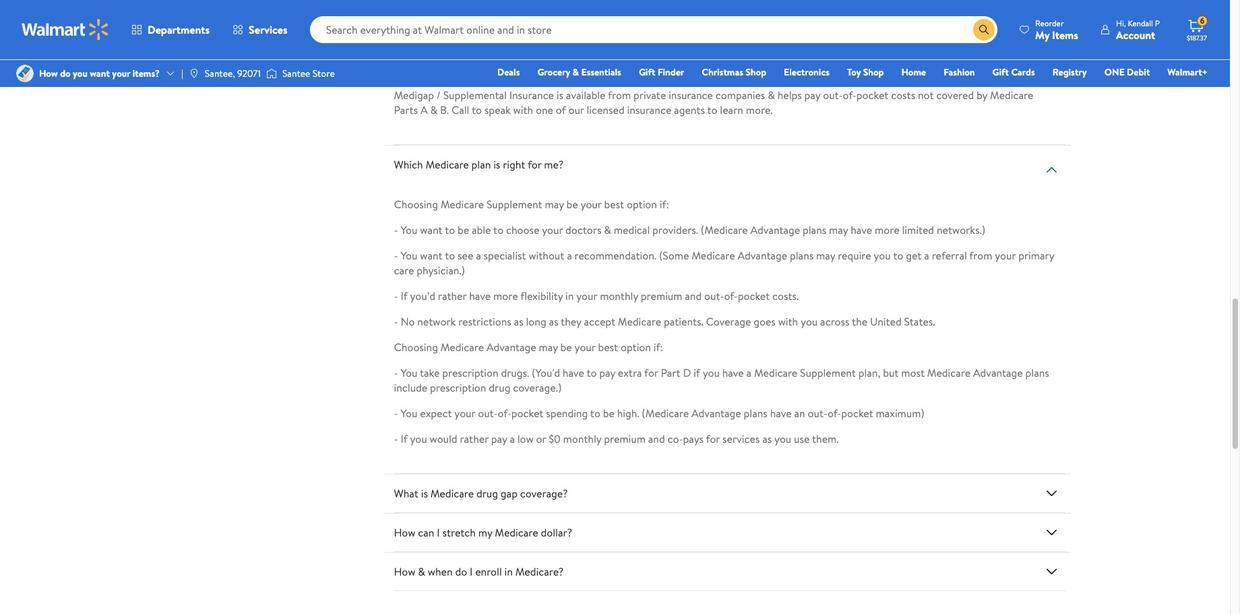 Task type: describe. For each thing, give the bounding box(es) containing it.
private
[[634, 88, 666, 102]]

choosing medicare advantage may be your best option if:
[[394, 340, 663, 355]]

one
[[1105, 65, 1125, 79]]

& right doctors
[[604, 222, 611, 237]]

0 horizontal spatial pay
[[491, 431, 507, 446]]

departments button
[[120, 13, 221, 46]]

choosing medicare supplement may be your best option if:
[[394, 197, 669, 212]]

of- inside 'medigap / supplemental insurance is available from private insurance companies & helps pay out-of-pocket costs not covered by medicare parts a & b. call to speak with one of our licensed insurance agents to learn more.'
[[843, 88, 857, 102]]

medicare?
[[516, 564, 564, 579]]

me?
[[544, 157, 564, 172]]

what is medicare drug gap coverage? image
[[1044, 485, 1060, 502]]

kendall
[[1128, 17, 1153, 29]]

out- right an
[[808, 406, 828, 421]]

you inside - you want to see a specialist without a recommendation. (some medicare advantage plans may require you to get a referral from your primary care physician.)
[[874, 248, 891, 263]]

to right able
[[493, 222, 504, 237]]

shop for christmas shop
[[746, 65, 767, 79]]

you for - you want to be able to choose your doctors & medical providers. (medicare advantage plans may have more limited networks.)
[[401, 222, 418, 237]]

pocket down "plan,"
[[841, 406, 873, 421]]

gift cards
[[993, 65, 1035, 79]]

1 vertical spatial and
[[648, 431, 665, 446]]

patients.
[[664, 314, 704, 329]]

pay inside - you take prescription drugs. (you'd have to pay extra for part d if you have a medicare supplement plan, but most medicare advantage plans include prescription drug coverage.)
[[599, 365, 615, 380]]

 image for santee store
[[266, 67, 277, 80]]

agents
[[674, 102, 705, 117]]

- you want to see a specialist without a recommendation. (some medicare advantage plans may require you to get a referral from your primary care physician.)
[[394, 248, 1054, 278]]

to right spending
[[590, 406, 601, 421]]

across
[[820, 314, 850, 329]]

parts
[[394, 102, 418, 117]]

- for - if you'd rather have more flexibility in your monthly premium and out-of-pocket costs.
[[394, 289, 398, 303]]

medicare down restrictions
[[441, 340, 484, 355]]

pocket up low
[[512, 406, 544, 421]]

or
[[536, 431, 546, 446]]

part
[[661, 365, 681, 380]]

deals link
[[491, 65, 526, 80]]

medicare left plan
[[426, 157, 469, 172]]

drug inside - you take prescription drugs. (you'd have to pay extra for part d if you have a medicare supplement plan, but most medicare advantage plans include prescription drug coverage.)
[[489, 380, 511, 395]]

santee
[[282, 67, 310, 80]]

- you take prescription drugs. (you'd have to pay extra for part d if you have a medicare supplement plan, but most medicare advantage plans include prescription drug coverage.)
[[394, 365, 1049, 395]]

0 vertical spatial rather
[[438, 289, 467, 303]]

maximum)
[[876, 406, 925, 421]]

store
[[313, 67, 335, 80]]

have right if on the bottom right of page
[[722, 365, 744, 380]]

1 vertical spatial more
[[493, 289, 518, 303]]

choosing for choosing medicare advantage may be your best option if:
[[394, 340, 438, 355]]

$0
[[549, 431, 561, 446]]

how do you want your items?
[[39, 67, 160, 80]]

1 horizontal spatial do
[[455, 564, 467, 579]]

supplemental inside 'medigap / supplemental insurance is available from private insurance companies & helps pay out-of-pocket costs not covered by medicare parts a & b. call to speak with one of our licensed insurance agents to learn more.'
[[443, 88, 507, 102]]

medicare up stretch
[[431, 486, 474, 501]]

costs.
[[773, 289, 799, 303]]

gift cards link
[[987, 65, 1041, 80]]

1 vertical spatial (medicare
[[642, 406, 689, 421]]

|
[[181, 67, 183, 80]]

electronics
[[784, 65, 830, 79]]

a right "get"
[[924, 248, 929, 263]]

reorder my items
[[1035, 17, 1079, 42]]

of- up them.
[[828, 406, 841, 421]]

your right expect
[[455, 406, 475, 421]]

0 horizontal spatial do
[[60, 67, 71, 80]]

medicare right my
[[495, 525, 538, 540]]

your left items?
[[112, 67, 130, 80]]

medicare right "accept" at the left bottom of the page
[[618, 314, 661, 329]]

supplement inside - you take prescription drugs. (you'd have to pay extra for part d if you have a medicare supplement plan, but most medicare advantage plans include prescription drug coverage.)
[[800, 365, 856, 380]]

0 vertical spatial in
[[566, 289, 574, 303]]

/ inside 'medigap / supplemental insurance is available from private insurance companies & helps pay out-of-pocket costs not covered by medicare parts a & b. call to speak with one of our licensed insurance agents to learn more.'
[[437, 88, 441, 102]]

want for - you want to see a specialist without a recommendation. (some medicare advantage plans may require you to get a referral from your primary care physician.)
[[420, 248, 443, 263]]

by
[[977, 88, 988, 102]]

services button
[[221, 13, 299, 46]]

reorder
[[1035, 17, 1064, 29]]

debit
[[1127, 65, 1150, 79]]

shop for toy shop
[[863, 65, 884, 79]]

you left across
[[801, 314, 818, 329]]

a left low
[[510, 431, 515, 446]]

specialist
[[484, 248, 526, 263]]

& left when
[[418, 564, 425, 579]]

may up require
[[829, 222, 848, 237]]

gift finder link
[[633, 65, 690, 80]]

learn
[[720, 102, 743, 117]]

may up (you'd
[[539, 340, 558, 355]]

grocery & essentials link
[[531, 65, 628, 80]]

your down they
[[575, 340, 596, 355]]

best for choosing medicare supplement may be your best option if:
[[604, 197, 624, 212]]

you for - you want to see a specialist without a recommendation. (some medicare advantage plans may require you to get a referral from your primary care physician.)
[[401, 248, 418, 263]]

if for you'd
[[401, 289, 408, 303]]

see
[[458, 248, 473, 263]]

coverage?
[[520, 486, 568, 501]]

is for what is medigap / supplemental insurance?
[[421, 48, 428, 63]]

goes
[[754, 314, 776, 329]]

speak
[[485, 102, 511, 117]]

0 vertical spatial more
[[875, 222, 900, 237]]

take
[[420, 365, 440, 380]]

states.
[[904, 314, 935, 329]]

pay inside 'medigap / supplemental insurance is available from private insurance companies & helps pay out-of-pocket costs not covered by medicare parts a & b. call to speak with one of our licensed insurance agents to learn more.'
[[805, 88, 821, 102]]

gift finder
[[639, 65, 684, 79]]

united
[[870, 314, 902, 329]]

a left the prescription on the left of the page
[[431, 9, 436, 24]]

& right a
[[430, 102, 438, 117]]

covered
[[937, 88, 974, 102]]

to left able
[[445, 222, 455, 237]]

how for how do you want your items?
[[39, 67, 58, 80]]

from inside - you want to see a specialist without a recommendation. (some medicare advantage plans may require you to get a referral from your primary care physician.)
[[970, 248, 993, 263]]

prescription right take in the bottom left of the page
[[442, 365, 499, 380]]

out- up coverage
[[704, 289, 724, 303]]

to left learn on the top right of the page
[[707, 102, 718, 117]]

- for - no network restrictions as long as they accept medicare patients. coverage goes with you across the united states.
[[394, 314, 398, 329]]

medicare right most
[[927, 365, 971, 380]]

be for want
[[458, 222, 469, 237]]

6 $187.37
[[1187, 15, 1207, 42]]

plan
[[524, 9, 544, 24]]

is for what is a prescription drug plan (part d)?
[[421, 9, 428, 24]]

have left an
[[770, 406, 792, 421]]

how for how & when do i enroll in medicare?
[[394, 564, 416, 579]]

if
[[694, 365, 700, 380]]

extra
[[618, 365, 642, 380]]

santee,
[[205, 67, 235, 80]]

& down insurance?
[[573, 65, 579, 79]]

medicare inside - you want to see a specialist without a recommendation. (some medicare advantage plans may require you to get a referral from your primary care physician.)
[[692, 248, 735, 263]]

plan
[[472, 157, 491, 172]]

0 vertical spatial supplemental
[[480, 48, 543, 63]]

Walmart Site-Wide search field
[[310, 16, 998, 43]]

be for advantage
[[561, 340, 572, 355]]

which medicare plan is right for me? image
[[1044, 162, 1060, 178]]

without
[[529, 248, 564, 263]]

home
[[902, 65, 926, 79]]

your up "accept" at the left bottom of the page
[[577, 289, 597, 303]]

physician.)
[[417, 263, 465, 278]]

you'd
[[410, 289, 435, 303]]

is for what is medicare drug gap coverage?
[[421, 486, 428, 501]]

prescription up expect
[[430, 380, 486, 395]]

available
[[566, 88, 606, 102]]

medical
[[614, 222, 650, 237]]

have up require
[[851, 222, 872, 237]]

grocery
[[538, 65, 570, 79]]

have right (you'd
[[563, 365, 584, 380]]

0 vertical spatial i
[[437, 525, 440, 540]]

to left "get"
[[893, 248, 904, 263]]

a
[[421, 102, 428, 117]]

what for what is medigap / supplemental insurance?
[[394, 48, 419, 63]]

right
[[503, 157, 525, 172]]

low
[[518, 431, 534, 446]]

medicare up able
[[441, 197, 484, 212]]

a right see
[[476, 248, 481, 263]]

grocery & essentials
[[538, 65, 621, 79]]

- if you'd rather have more flexibility in your monthly premium and out-of-pocket costs.
[[394, 289, 799, 303]]

how can i stretch my medicare dollar?
[[394, 525, 572, 540]]

our
[[569, 102, 584, 117]]

1 horizontal spatial as
[[549, 314, 559, 329]]

high.
[[617, 406, 639, 421]]

to right the call
[[472, 102, 482, 117]]

your up doctors
[[581, 197, 602, 212]]

of- up coverage
[[724, 289, 738, 303]]

drug
[[497, 9, 521, 24]]

you left use
[[775, 431, 792, 446]]

items?
[[133, 67, 160, 80]]

would
[[430, 431, 457, 446]]

1 vertical spatial with
[[778, 314, 798, 329]]

(you'd
[[532, 365, 560, 380]]

a right without
[[567, 248, 572, 263]]

fashion
[[944, 65, 975, 79]]

referral
[[932, 248, 967, 263]]

coverage.)
[[513, 380, 562, 395]]

you down walmart image
[[73, 67, 88, 80]]

can
[[418, 525, 434, 540]]

to left see
[[445, 248, 455, 263]]

1 vertical spatial rather
[[460, 431, 489, 446]]

an
[[794, 406, 805, 421]]

- for - you expect your out-of-pocket spending to be high. (medicare advantage plans have an out-of-pocket maximum)
[[394, 406, 398, 421]]

is inside 'medigap / supplemental insurance is available from private insurance companies & helps pay out-of-pocket costs not covered by medicare parts a & b. call to speak with one of our licensed insurance agents to learn more.'
[[557, 88, 564, 102]]

& left helps
[[768, 88, 775, 102]]

is right plan
[[494, 157, 500, 172]]

0 vertical spatial want
[[90, 67, 110, 80]]

toy shop link
[[841, 65, 890, 80]]

may inside - you want to see a specialist without a recommendation. (some medicare advantage plans may require you to get a referral from your primary care physician.)
[[816, 248, 835, 263]]



Task type: vqa. For each thing, say whether or not it's contained in the screenshot.
ONE
yes



Task type: locate. For each thing, give the bounding box(es) containing it.
may
[[545, 197, 564, 212], [829, 222, 848, 237], [816, 248, 835, 263], [539, 340, 558, 355]]

to left extra
[[587, 365, 597, 380]]

doctors
[[566, 222, 602, 237]]

santee, 92071
[[205, 67, 261, 80]]

more left limited
[[875, 222, 900, 237]]

0 vertical spatial from
[[608, 88, 631, 102]]

1 horizontal spatial  image
[[266, 67, 277, 80]]

christmas shop
[[702, 65, 767, 79]]

as
[[514, 314, 524, 329], [549, 314, 559, 329], [763, 431, 772, 446]]

0 horizontal spatial in
[[505, 564, 513, 579]]

4 you from the top
[[401, 406, 418, 421]]

pay left low
[[491, 431, 507, 446]]

want left items?
[[90, 67, 110, 80]]

1 vertical spatial premium
[[604, 431, 646, 446]]

with left one
[[513, 102, 533, 117]]

you inside - you take prescription drugs. (you'd have to pay extra for part d if you have a medicare supplement plan, but most medicare advantage plans include prescription drug coverage.)
[[703, 365, 720, 380]]

0 vertical spatial what
[[394, 9, 419, 24]]

2 horizontal spatial pay
[[805, 88, 821, 102]]

1 vertical spatial monthly
[[563, 431, 602, 446]]

your left primary at the right top of page
[[995, 248, 1016, 263]]

1 vertical spatial best
[[598, 340, 618, 355]]

if left the you'd at the top
[[401, 289, 408, 303]]

call
[[452, 102, 469, 117]]

registry
[[1053, 65, 1087, 79]]

1 horizontal spatial /
[[473, 48, 477, 63]]

is left the prescription on the left of the page
[[421, 9, 428, 24]]

choose
[[506, 222, 540, 237]]

0 horizontal spatial /
[[437, 88, 441, 102]]

helps
[[778, 88, 802, 102]]

insurance?
[[546, 48, 596, 63]]

1 vertical spatial from
[[970, 248, 993, 263]]

pays
[[683, 431, 704, 446]]

advantage inside - you want to see a specialist without a recommendation. (some medicare advantage plans may require you to get a referral from your primary care physician.)
[[738, 248, 787, 263]]

how
[[39, 67, 58, 80], [394, 525, 416, 540], [394, 564, 416, 579]]

one debit link
[[1099, 65, 1156, 80]]

enroll
[[475, 564, 502, 579]]

- for - you want to be able to choose your doctors & medical providers. (medicare advantage plans may have more limited networks.)
[[394, 222, 398, 237]]

able
[[472, 222, 491, 237]]

1 vertical spatial do
[[455, 564, 467, 579]]

as left they
[[549, 314, 559, 329]]

plans inside - you want to see a specialist without a recommendation. (some medicare advantage plans may require you to get a referral from your primary care physician.)
[[790, 248, 814, 263]]

i right can
[[437, 525, 440, 540]]

1 vertical spatial choosing
[[394, 340, 438, 355]]

2 vertical spatial how
[[394, 564, 416, 579]]

0 horizontal spatial as
[[514, 314, 524, 329]]

if: for choosing medicare supplement may be your best option if:
[[660, 197, 669, 212]]

you left take in the bottom left of the page
[[401, 365, 418, 380]]

1 vertical spatial /
[[437, 88, 441, 102]]

1 horizontal spatial more
[[875, 222, 900, 237]]

hi, kendall p account
[[1116, 17, 1160, 42]]

 image
[[189, 68, 199, 79]]

to inside - you take prescription drugs. (you'd have to pay extra for part d if you have a medicare supplement plan, but most medicare advantage plans include prescription drug coverage.)
[[587, 365, 597, 380]]

 image
[[16, 65, 34, 82], [266, 67, 277, 80]]

choosing for choosing medicare supplement may be your best option if:
[[394, 197, 438, 212]]

1 horizontal spatial with
[[778, 314, 798, 329]]

1 vertical spatial medigap
[[394, 88, 434, 102]]

you up the you'd at the top
[[401, 248, 418, 263]]

- inside - you take prescription drugs. (you'd have to pay extra for part d if you have a medicare supplement plan, but most medicare advantage plans include prescription drug coverage.)
[[394, 365, 398, 380]]

christmas shop link
[[696, 65, 773, 80]]

have up restrictions
[[469, 289, 491, 303]]

0 horizontal spatial for
[[528, 157, 542, 172]]

recommendation.
[[575, 248, 657, 263]]

them.
[[812, 431, 839, 446]]

0 vertical spatial medigap
[[431, 48, 471, 63]]

you inside - you want to see a specialist without a recommendation. (some medicare advantage plans may require you to get a referral from your primary care physician.)
[[401, 248, 418, 263]]

option up extra
[[621, 340, 651, 355]]

1 horizontal spatial and
[[685, 289, 702, 303]]

1 gift from the left
[[639, 65, 655, 79]]

1 vertical spatial drug
[[477, 486, 498, 501]]

2 shop from the left
[[863, 65, 884, 79]]

0 vertical spatial with
[[513, 102, 533, 117]]

your inside - you want to see a specialist without a recommendation. (some medicare advantage plans may require you to get a referral from your primary care physician.)
[[995, 248, 1016, 263]]

- left no
[[394, 314, 398, 329]]

premium
[[641, 289, 683, 303], [604, 431, 646, 446]]

how & when do i enroll in medicare? image
[[1044, 564, 1060, 580]]

search icon image
[[979, 24, 990, 35]]

/
[[473, 48, 477, 63], [437, 88, 441, 102]]

0 vertical spatial option
[[627, 197, 657, 212]]

medicare up an
[[754, 365, 798, 380]]

want inside - you want to see a specialist without a recommendation. (some medicare advantage plans may require you to get a referral from your primary care physician.)
[[420, 248, 443, 263]]

they
[[561, 314, 582, 329]]

1 vertical spatial want
[[420, 222, 443, 237]]

3 you from the top
[[401, 365, 418, 380]]

want
[[90, 67, 110, 80], [420, 222, 443, 237], [420, 248, 443, 263]]

pay right helps
[[805, 88, 821, 102]]

0 vertical spatial for
[[528, 157, 542, 172]]

 image for how do you want your items?
[[16, 65, 34, 82]]

out- down electronics
[[823, 88, 843, 102]]

prescription
[[442, 365, 499, 380], [430, 380, 486, 395]]

d
[[683, 365, 691, 380]]

1 you from the top
[[401, 222, 418, 237]]

92071
[[237, 67, 261, 80]]

what for what is medicare drug gap coverage?
[[394, 486, 419, 501]]

costs
[[891, 88, 916, 102]]

0 horizontal spatial (medicare
[[642, 406, 689, 421]]

best for choosing medicare advantage may be your best option if:
[[598, 340, 618, 355]]

supplemental down deals
[[443, 88, 507, 102]]

how & when do i enroll in medicare?
[[394, 564, 564, 579]]

do
[[60, 67, 71, 80], [455, 564, 467, 579]]

and left the 'co-'
[[648, 431, 665, 446]]

premium up "- no network restrictions as long as they accept medicare patients. coverage goes with you across the united states."
[[641, 289, 683, 303]]

best up medical
[[604, 197, 624, 212]]

you left would
[[410, 431, 427, 446]]

rather down physician.)
[[438, 289, 467, 303]]

0 vertical spatial monthly
[[600, 289, 638, 303]]

insurance down gift finder
[[627, 102, 672, 117]]

0 vertical spatial supplement
[[487, 197, 542, 212]]

1 horizontal spatial pay
[[599, 365, 615, 380]]

if: for choosing medicare advantage may be your best option if:
[[654, 340, 663, 355]]

1 horizontal spatial gift
[[993, 65, 1009, 79]]

advantage
[[751, 222, 800, 237], [738, 248, 787, 263], [487, 340, 536, 355], [973, 365, 1023, 380], [692, 406, 741, 421]]

supplement left "plan,"
[[800, 365, 856, 380]]

is right one
[[557, 88, 564, 102]]

insurance down finder
[[669, 88, 713, 102]]

0 vertical spatial how
[[39, 67, 58, 80]]

2 - from the top
[[394, 248, 398, 263]]

option for choosing medicare supplement may be your best option if:
[[627, 197, 657, 212]]

what is medigap / supplemental insurance?
[[394, 48, 596, 63]]

i left enroll
[[470, 564, 473, 579]]

- if you would rather pay a low or $0 monthly premium and co-pays for services as you use them.
[[394, 431, 839, 446]]

what for what is a prescription drug plan (part d)?
[[394, 9, 419, 24]]

5 - from the top
[[394, 365, 398, 380]]

do down walmart image
[[60, 67, 71, 80]]

networks.)
[[937, 222, 986, 237]]

from
[[608, 88, 631, 102], [970, 248, 993, 263]]

for right pays
[[706, 431, 720, 446]]

0 vertical spatial if:
[[660, 197, 669, 212]]

2 horizontal spatial as
[[763, 431, 772, 446]]

a inside - you take prescription drugs. (you'd have to pay extra for part d if you have a medicare supplement plan, but most medicare advantage plans include prescription drug coverage.)
[[747, 365, 752, 380]]

1 vertical spatial if:
[[654, 340, 663, 355]]

you for - you expect your out-of-pocket spending to be high. (medicare advantage plans have an out-of-pocket maximum)
[[401, 406, 418, 421]]

i
[[437, 525, 440, 540], [470, 564, 473, 579]]

1 vertical spatial for
[[645, 365, 658, 380]]

christmas
[[702, 65, 744, 79]]

(some
[[659, 248, 689, 263]]

2 vertical spatial for
[[706, 431, 720, 446]]

0 horizontal spatial more
[[493, 289, 518, 303]]

medigap inside 'medigap / supplemental insurance is available from private insurance companies & helps pay out-of-pocket costs not covered by medicare parts a & b. call to speak with one of our licensed insurance agents to learn more.'
[[394, 88, 434, 102]]

1 choosing from the top
[[394, 197, 438, 212]]

1 - from the top
[[394, 222, 398, 237]]

6 - from the top
[[394, 406, 398, 421]]

1 if from the top
[[401, 289, 408, 303]]

1 horizontal spatial i
[[470, 564, 473, 579]]

be left able
[[458, 222, 469, 237]]

may left require
[[816, 248, 835, 263]]

more
[[875, 222, 900, 237], [493, 289, 518, 303]]

medigap left b.
[[394, 88, 434, 102]]

Search search field
[[310, 16, 998, 43]]

- for - you take prescription drugs. (you'd have to pay extra for part d if you have a medicare supplement plan, but most medicare advantage plans include prescription drug coverage.)
[[394, 365, 398, 380]]

is up a
[[421, 48, 428, 63]]

with right goes
[[778, 314, 798, 329]]

$187.37
[[1187, 33, 1207, 42]]

limited
[[902, 222, 934, 237]]

- left would
[[394, 431, 398, 446]]

gift for gift finder
[[639, 65, 655, 79]]

1 horizontal spatial from
[[970, 248, 993, 263]]

 image right the 92071
[[266, 67, 277, 80]]

restrictions
[[459, 314, 511, 329]]

2 choosing from the top
[[394, 340, 438, 355]]

1 what from the top
[[394, 9, 419, 24]]

2 horizontal spatial for
[[706, 431, 720, 446]]

- up care
[[394, 222, 398, 237]]

from down essentials
[[608, 88, 631, 102]]

be down they
[[561, 340, 572, 355]]

option
[[627, 197, 657, 212], [621, 340, 651, 355]]

advantage inside - you take prescription drugs. (you'd have to pay extra for part d if you have a medicare supplement plan, but most medicare advantage plans include prescription drug coverage.)
[[973, 365, 1023, 380]]

of- down toy
[[843, 88, 857, 102]]

flexibility
[[520, 289, 563, 303]]

- for - you want to see a specialist without a recommendation. (some medicare advantage plans may require you to get a referral from your primary care physician.)
[[394, 248, 398, 263]]

your
[[112, 67, 130, 80], [581, 197, 602, 212], [542, 222, 563, 237], [995, 248, 1016, 263], [577, 289, 597, 303], [575, 340, 596, 355], [455, 406, 475, 421]]

0 horizontal spatial supplement
[[487, 197, 542, 212]]

-
[[394, 222, 398, 237], [394, 248, 398, 263], [394, 289, 398, 303], [394, 314, 398, 329], [394, 365, 398, 380], [394, 406, 398, 421], [394, 431, 398, 446]]

1 vertical spatial i
[[470, 564, 473, 579]]

1 vertical spatial in
[[505, 564, 513, 579]]

how left can
[[394, 525, 416, 540]]

4 - from the top
[[394, 314, 398, 329]]

3 - from the top
[[394, 289, 398, 303]]

7 - from the top
[[394, 431, 398, 446]]

0 vertical spatial choosing
[[394, 197, 438, 212]]

if: up the providers.
[[660, 197, 669, 212]]

gift for gift cards
[[993, 65, 1009, 79]]

- left the you'd at the top
[[394, 289, 398, 303]]

3 what from the top
[[394, 486, 419, 501]]

finder
[[658, 65, 684, 79]]

0 horizontal spatial shop
[[746, 65, 767, 79]]

0 vertical spatial (medicare
[[701, 222, 748, 237]]

in up they
[[566, 289, 574, 303]]

in right enroll
[[505, 564, 513, 579]]

1 horizontal spatial supplement
[[800, 365, 856, 380]]

2 you from the top
[[401, 248, 418, 263]]

plan,
[[859, 365, 881, 380]]

of-
[[843, 88, 857, 102], [724, 289, 738, 303], [498, 406, 512, 421], [828, 406, 841, 421]]

services
[[723, 431, 760, 446]]

1 vertical spatial pay
[[599, 365, 615, 380]]

what is medicare drug gap coverage?
[[394, 486, 568, 501]]

b.
[[440, 102, 449, 117]]

long
[[526, 314, 546, 329]]

pocket up goes
[[738, 289, 770, 303]]

cards
[[1011, 65, 1035, 79]]

medicare inside 'medigap / supplemental insurance is available from private insurance companies & helps pay out-of-pocket costs not covered by medicare parts a & b. call to speak with one of our licensed insurance agents to learn more.'
[[990, 88, 1034, 102]]

account
[[1116, 27, 1156, 42]]

1 vertical spatial supplement
[[800, 365, 856, 380]]

out- right expect
[[478, 406, 498, 421]]

1 horizontal spatial (medicare
[[701, 222, 748, 237]]

1 vertical spatial option
[[621, 340, 651, 355]]

medigap
[[431, 48, 471, 63], [394, 88, 434, 102]]

(medicare up - you want to see a specialist without a recommendation. (some medicare advantage plans may require you to get a referral from your primary care physician.)
[[701, 222, 748, 237]]

as right services
[[763, 431, 772, 446]]

- for - if you would rather pay a low or $0 monthly premium and co-pays for services as you use them.
[[394, 431, 398, 446]]

0 horizontal spatial gift
[[639, 65, 655, 79]]

as left long
[[514, 314, 524, 329]]

medigap / supplemental insurance is available from private insurance companies & helps pay out-of-pocket costs not covered by medicare parts a & b. call to speak with one of our licensed insurance agents to learn more.
[[394, 88, 1034, 117]]

1 horizontal spatial for
[[645, 365, 658, 380]]

departments
[[148, 22, 210, 37]]

- down include
[[394, 406, 398, 421]]

0 vertical spatial drug
[[489, 380, 511, 395]]

0 horizontal spatial with
[[513, 102, 533, 117]]

0 horizontal spatial  image
[[16, 65, 34, 82]]

your up without
[[542, 222, 563, 237]]

which
[[394, 157, 423, 172]]

out- inside 'medigap / supplemental insurance is available from private insurance companies & helps pay out-of-pocket costs not covered by medicare parts a & b. call to speak with one of our licensed insurance agents to learn more.'
[[823, 88, 843, 102]]

pocket inside 'medigap / supplemental insurance is available from private insurance companies & helps pay out-of-pocket costs not covered by medicare parts a & b. call to speak with one of our licensed insurance agents to learn more.'
[[857, 88, 889, 102]]

what is medigap / supplemental insurance? image
[[1044, 53, 1060, 69]]

the
[[852, 314, 868, 329]]

one debit
[[1105, 65, 1150, 79]]

may down me?
[[545, 197, 564, 212]]

6
[[1200, 15, 1205, 26]]

how can i stretch my medicare dollar? image
[[1044, 524, 1060, 541]]

medicare down - you want to be able to choose your doctors & medical providers. (medicare advantage plans may have more limited networks.)
[[692, 248, 735, 263]]

of- down drugs.
[[498, 406, 512, 421]]

- you want to be able to choose your doctors & medical providers. (medicare advantage plans may have more limited networks.)
[[394, 222, 986, 237]]

from right the referral in the right top of the page
[[970, 248, 993, 263]]

from inside 'medigap / supplemental insurance is available from private insurance companies & helps pay out-of-pocket costs not covered by medicare parts a & b. call to speak with one of our licensed insurance agents to learn more.'
[[608, 88, 631, 102]]

get
[[906, 248, 922, 263]]

best down "accept" at the left bottom of the page
[[598, 340, 618, 355]]

choosing
[[394, 197, 438, 212], [394, 340, 438, 355]]

0 horizontal spatial from
[[608, 88, 631, 102]]

how for how can i stretch my medicare dollar?
[[394, 525, 416, 540]]

how down walmart image
[[39, 67, 58, 80]]

a right if on the bottom right of page
[[747, 365, 752, 380]]

spending
[[546, 406, 588, 421]]

include
[[394, 380, 428, 395]]

1 vertical spatial what
[[394, 48, 419, 63]]

most
[[901, 365, 925, 380]]

shop up companies
[[746, 65, 767, 79]]

if left would
[[401, 431, 408, 446]]

0 vertical spatial and
[[685, 289, 702, 303]]

you for - you take prescription drugs. (you'd have to pay extra for part d if you have a medicare supplement plan, but most medicare advantage plans include prescription drug coverage.)
[[401, 365, 418, 380]]

1 horizontal spatial shop
[[863, 65, 884, 79]]

you
[[73, 67, 88, 80], [874, 248, 891, 263], [801, 314, 818, 329], [703, 365, 720, 380], [410, 431, 427, 446], [775, 431, 792, 446]]

(part
[[546, 9, 569, 24]]

is up can
[[421, 486, 428, 501]]

be up doctors
[[567, 197, 578, 212]]

0 horizontal spatial i
[[437, 525, 440, 540]]

dollar?
[[541, 525, 572, 540]]

stretch
[[442, 525, 476, 540]]

licensed
[[587, 102, 625, 117]]

2 what from the top
[[394, 48, 419, 63]]

1 shop from the left
[[746, 65, 767, 79]]

0 horizontal spatial and
[[648, 431, 665, 446]]

be for supplement
[[567, 197, 578, 212]]

for inside - you take prescription drugs. (you'd have to pay extra for part d if you have a medicare supplement plan, but most medicare advantage plans include prescription drug coverage.)
[[645, 365, 658, 380]]

2 gift from the left
[[993, 65, 1009, 79]]

fashion link
[[938, 65, 981, 80]]

1 vertical spatial supplemental
[[443, 88, 507, 102]]

with inside 'medigap / supplemental insurance is available from private insurance companies & helps pay out-of-pocket costs not covered by medicare parts a & b. call to speak with one of our licensed insurance agents to learn more.'
[[513, 102, 533, 117]]

1 horizontal spatial in
[[566, 289, 574, 303]]

what up parts
[[394, 48, 419, 63]]

if for you
[[401, 431, 408, 446]]

want up physician.)
[[420, 222, 443, 237]]

0 vertical spatial best
[[604, 197, 624, 212]]

0 vertical spatial /
[[473, 48, 477, 63]]

drug left gap
[[477, 486, 498, 501]]

when
[[428, 564, 453, 579]]

you inside - you take prescription drugs. (you'd have to pay extra for part d if you have a medicare supplement plan, but most medicare advantage plans include prescription drug coverage.)
[[401, 365, 418, 380]]

p
[[1155, 17, 1160, 29]]

walmart image
[[22, 19, 109, 40]]

which medicare plan is right for me?
[[394, 157, 564, 172]]

want for - you want to be able to choose your doctors & medical providers. (medicare advantage plans may have more limited networks.)
[[420, 222, 443, 237]]

1 vertical spatial if
[[401, 431, 408, 446]]

- you expect your out-of-pocket spending to be high. (medicare advantage plans have an out-of-pocket maximum)
[[394, 406, 925, 421]]

you down include
[[401, 406, 418, 421]]

0 vertical spatial do
[[60, 67, 71, 80]]

option for choosing medicare advantage may be your best option if:
[[621, 340, 651, 355]]

how left when
[[394, 564, 416, 579]]

what left the prescription on the left of the page
[[394, 9, 419, 24]]

0 vertical spatial premium
[[641, 289, 683, 303]]

(medicare up the 'co-'
[[642, 406, 689, 421]]

supplemental up deals link
[[480, 48, 543, 63]]

be left high.
[[603, 406, 615, 421]]

0 vertical spatial pay
[[805, 88, 821, 102]]

 image down walmart image
[[16, 65, 34, 82]]

0 vertical spatial if
[[401, 289, 408, 303]]

providers.
[[653, 222, 698, 237]]

1 vertical spatial how
[[394, 525, 416, 540]]

- inside - you want to see a specialist without a recommendation. (some medicare advantage plans may require you to get a referral from your primary care physician.)
[[394, 248, 398, 263]]

2 if from the top
[[401, 431, 408, 446]]

prescription
[[438, 9, 495, 24]]

plans inside - you take prescription drugs. (you'd have to pay extra for part d if you have a medicare supplement plan, but most medicare advantage plans include prescription drug coverage.)
[[1026, 365, 1049, 380]]

2 vertical spatial what
[[394, 486, 419, 501]]

2 vertical spatial want
[[420, 248, 443, 263]]

pocket down "toy shop"
[[857, 88, 889, 102]]

2 vertical spatial pay
[[491, 431, 507, 446]]



